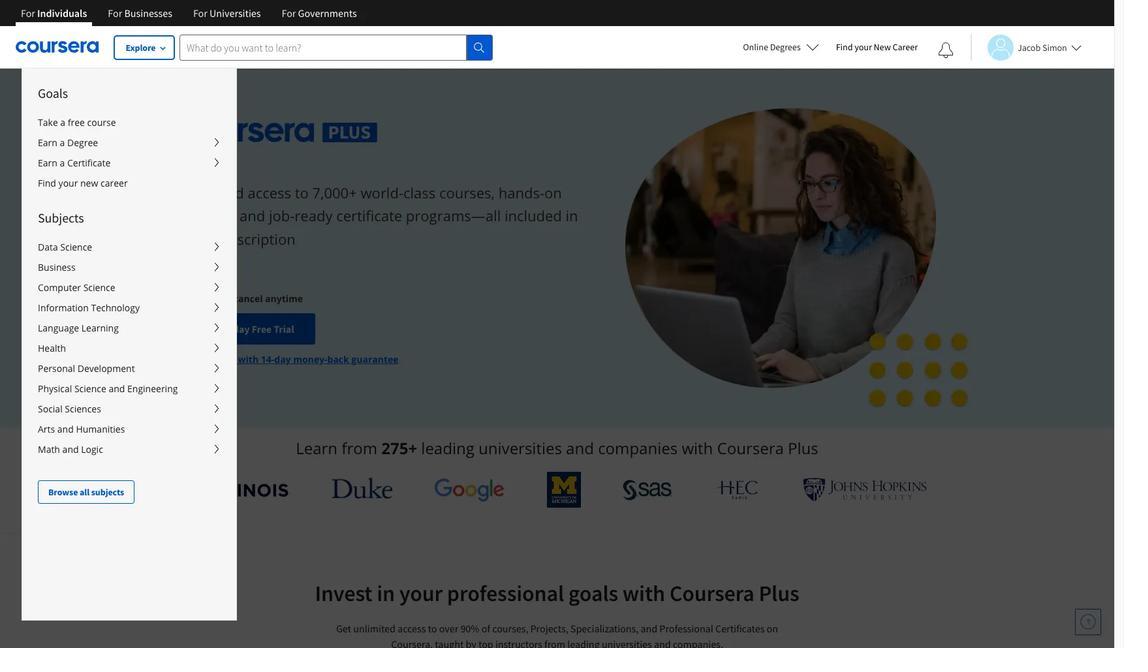 Task type: locate. For each thing, give the bounding box(es) containing it.
1 earn from the top
[[38, 136, 57, 149]]

for left individuals
[[21, 7, 35, 20]]

for left the universities
[[193, 7, 208, 20]]

hec paris image
[[715, 477, 761, 503]]

language
[[38, 322, 79, 334]]

0 vertical spatial to
[[295, 183, 309, 203]]

in
[[566, 206, 578, 226], [377, 580, 395, 607]]

earn for earn a certificate
[[38, 157, 57, 169]]

1 vertical spatial leading
[[568, 638, 600, 648]]

a for free
[[60, 116, 65, 129]]

courses, inside unlimited access to 7,000+ world-class courses, hands-on projects, and job-ready certificate programs—all included in your subscription
[[439, 183, 495, 203]]

for for universities
[[193, 7, 208, 20]]

1 horizontal spatial day
[[274, 353, 291, 366]]

leading down specializations,
[[568, 638, 600, 648]]

1 horizontal spatial from
[[545, 638, 566, 648]]

1 vertical spatial science
[[83, 281, 115, 294]]

your
[[855, 41, 872, 53], [58, 177, 78, 189], [179, 229, 209, 249], [399, 580, 443, 607]]

1 horizontal spatial leading
[[568, 638, 600, 648]]

unlimited
[[179, 183, 244, 203]]

information technology
[[38, 302, 140, 314]]

and left logic
[[62, 443, 79, 456]]

in inside unlimited access to 7,000+ world-class courses, hands-on projects, and job-ready certificate programs—all included in your subscription
[[566, 206, 578, 226]]

1 horizontal spatial find
[[836, 41, 853, 53]]

coursera plus image
[[179, 123, 377, 142]]

0 horizontal spatial day
[[233, 323, 250, 336]]

data
[[38, 241, 58, 253]]

2 vertical spatial science
[[74, 383, 106, 395]]

for left businesses
[[108, 7, 122, 20]]

universities down specializations,
[[602, 638, 652, 648]]

math and logic button
[[22, 439, 236, 460]]

1 horizontal spatial with
[[623, 580, 665, 607]]

1 vertical spatial day
[[274, 353, 291, 366]]

leading
[[421, 438, 475, 459], [568, 638, 600, 648]]

invest
[[315, 580, 373, 607]]

find your new career link
[[830, 39, 925, 56]]

universities up university of michigan image on the bottom
[[479, 438, 562, 459]]

0 horizontal spatial with
[[238, 353, 259, 366]]

2 vertical spatial a
[[60, 157, 65, 169]]

access up job- on the left of the page
[[248, 183, 291, 203]]

universities inside get unlimited access to over 90% of courses, projects, specializations, and professional certificates on coursera, taught by top instructors from leading universities and companies.
[[602, 638, 652, 648]]

1 vertical spatial find
[[38, 177, 56, 189]]

a for degree
[[60, 136, 65, 149]]

online
[[743, 41, 769, 53]]

1 vertical spatial earn
[[38, 157, 57, 169]]

coursera
[[717, 438, 784, 459], [670, 580, 755, 607]]

0 horizontal spatial access
[[248, 183, 291, 203]]

and down development
[[109, 383, 125, 395]]

with inside button
[[238, 353, 259, 366]]

a down 'earn a degree'
[[60, 157, 65, 169]]

engineering
[[127, 383, 178, 395]]

new
[[80, 177, 98, 189]]

in right included
[[566, 206, 578, 226]]

jacob
[[1018, 41, 1041, 53]]

for left governments
[[282, 7, 296, 20]]

a inside popup button
[[60, 136, 65, 149]]

None search field
[[180, 34, 493, 60]]

for for businesses
[[108, 7, 122, 20]]

0 vertical spatial science
[[60, 241, 92, 253]]

courses, up programs—all
[[439, 183, 495, 203]]

specializations,
[[571, 622, 639, 635]]

coursera up hec paris image
[[717, 438, 784, 459]]

1 vertical spatial universities
[[602, 638, 652, 648]]

subjects
[[91, 487, 124, 498]]

science for computer
[[83, 281, 115, 294]]

1 for from the left
[[21, 7, 35, 20]]

1 vertical spatial in
[[377, 580, 395, 607]]

earn down 'earn a degree'
[[38, 157, 57, 169]]

goals
[[569, 580, 618, 607]]

leading up google image
[[421, 438, 475, 459]]

science up information technology
[[83, 281, 115, 294]]

browse all subjects button
[[38, 481, 135, 504]]

computer science
[[38, 281, 115, 294]]

to inside get unlimited access to over 90% of courses, projects, specializations, and professional certificates on coursera, taught by top instructors from leading universities and companies.
[[428, 622, 437, 635]]

find
[[836, 41, 853, 53], [38, 177, 56, 189]]

duke university image
[[332, 478, 392, 499]]

0 vertical spatial access
[[248, 183, 291, 203]]

courses, inside get unlimited access to over 90% of courses, projects, specializations, and professional certificates on coursera, taught by top instructors from leading universities and companies.
[[493, 622, 529, 635]]

access
[[248, 183, 291, 203], [398, 622, 426, 635]]

earn inside popup button
[[38, 157, 57, 169]]

business
[[38, 261, 76, 274]]

from inside get unlimited access to over 90% of courses, projects, specializations, and professional certificates on coursera, taught by top instructors from leading universities and companies.
[[545, 638, 566, 648]]

group containing goals
[[22, 68, 850, 648]]

online degrees
[[743, 41, 801, 53]]

trial
[[274, 323, 294, 336]]

2 earn from the top
[[38, 157, 57, 169]]

start
[[200, 323, 222, 336]]

science inside dropdown button
[[60, 241, 92, 253]]

courses, up instructors
[[493, 622, 529, 635]]

find your new career link
[[22, 173, 236, 193]]

0 vertical spatial universities
[[479, 438, 562, 459]]

1 horizontal spatial in
[[566, 206, 578, 226]]

to left over
[[428, 622, 437, 635]]

coursera up professional
[[670, 580, 755, 607]]

explore button
[[114, 36, 174, 59]]

anytime
[[265, 293, 303, 305]]

science up 'business'
[[60, 241, 92, 253]]

invest in your professional goals with coursera plus
[[315, 580, 800, 607]]

development
[[78, 362, 135, 375]]

technology
[[91, 302, 140, 314]]

0 vertical spatial leading
[[421, 438, 475, 459]]

1 horizontal spatial universities
[[602, 638, 652, 648]]

math and logic
[[38, 443, 103, 456]]

0 vertical spatial day
[[233, 323, 250, 336]]

and left professional
[[641, 622, 658, 635]]

earn for earn a degree
[[38, 136, 57, 149]]

0 vertical spatial on
[[545, 183, 562, 203]]

access up coursera,
[[398, 622, 426, 635]]

to
[[295, 183, 309, 203], [428, 622, 437, 635]]

day left the free
[[233, 323, 250, 336]]

14-
[[261, 353, 274, 366]]

in up unlimited
[[377, 580, 395, 607]]

0 vertical spatial in
[[566, 206, 578, 226]]

to inside unlimited access to 7,000+ world-class courses, hands-on projects, and job-ready certificate programs—all included in your subscription
[[295, 183, 309, 203]]

university of illinois at urbana-champaign image
[[188, 480, 290, 501]]

find left new
[[836, 41, 853, 53]]

on right certificates
[[767, 622, 778, 635]]

computer
[[38, 281, 81, 294]]

1 vertical spatial to
[[428, 622, 437, 635]]

0 vertical spatial with
[[238, 353, 259, 366]]

1 horizontal spatial access
[[398, 622, 426, 635]]

earn inside popup button
[[38, 136, 57, 149]]

3 for from the left
[[193, 7, 208, 20]]

earn
[[38, 136, 57, 149], [38, 157, 57, 169]]

group
[[22, 68, 850, 648]]

jacob simon button
[[971, 34, 1082, 60]]

find down earn a certificate
[[38, 177, 56, 189]]

0 horizontal spatial to
[[295, 183, 309, 203]]

a inside popup button
[[60, 157, 65, 169]]

and up university of michigan image on the bottom
[[566, 438, 594, 459]]

access inside get unlimited access to over 90% of courses, projects, specializations, and professional certificates on coursera, taught by top instructors from leading universities and companies.
[[398, 622, 426, 635]]

0 vertical spatial a
[[60, 116, 65, 129]]

with left "14-"
[[238, 353, 259, 366]]

earn a certificate
[[38, 157, 111, 169]]

a left degree
[[60, 136, 65, 149]]

physical
[[38, 383, 72, 395]]

and inside unlimited access to 7,000+ world-class courses, hands-on projects, and job-ready certificate programs—all included in your subscription
[[240, 206, 265, 226]]

from left 275+
[[342, 438, 377, 459]]

from
[[342, 438, 377, 459], [545, 638, 566, 648]]

0 horizontal spatial on
[[545, 183, 562, 203]]

professional
[[660, 622, 714, 635]]

on up included
[[545, 183, 562, 203]]

degree
[[67, 136, 98, 149]]

included
[[505, 206, 562, 226]]

arts and humanities
[[38, 423, 125, 436]]

0 vertical spatial courses,
[[439, 183, 495, 203]]

courses,
[[439, 183, 495, 203], [493, 622, 529, 635]]

start 7-day free trial button
[[179, 314, 315, 345]]

2 for from the left
[[108, 7, 122, 20]]

and
[[240, 206, 265, 226], [109, 383, 125, 395], [57, 423, 74, 436], [566, 438, 594, 459], [62, 443, 79, 456], [641, 622, 658, 635], [654, 638, 671, 648]]

browse all subjects
[[48, 487, 124, 498]]

0 vertical spatial coursera
[[717, 438, 784, 459]]

social sciences button
[[22, 399, 236, 419]]

with right companies
[[682, 438, 713, 459]]

earn down take
[[38, 136, 57, 149]]

1 vertical spatial access
[[398, 622, 426, 635]]

1 vertical spatial courses,
[[493, 622, 529, 635]]

1 vertical spatial a
[[60, 136, 65, 149]]

projects,
[[179, 206, 236, 226]]

0 horizontal spatial from
[[342, 438, 377, 459]]

subjects
[[38, 210, 84, 226]]

1 horizontal spatial on
[[767, 622, 778, 635]]

4 for from the left
[[282, 7, 296, 20]]

menu item
[[236, 68, 850, 648]]

science for physical
[[74, 383, 106, 395]]

to up ready
[[295, 183, 309, 203]]

0 horizontal spatial find
[[38, 177, 56, 189]]

on inside get unlimited access to over 90% of courses, projects, specializations, and professional certificates on coursera, taught by top instructors from leading universities and companies.
[[767, 622, 778, 635]]

0 horizontal spatial universities
[[479, 438, 562, 459]]

taught
[[435, 638, 464, 648]]

world-
[[361, 183, 404, 203]]

2 horizontal spatial with
[[682, 438, 713, 459]]

computer science button
[[22, 278, 236, 298]]

take a free course
[[38, 116, 116, 129]]

1 vertical spatial on
[[767, 622, 778, 635]]

1 vertical spatial from
[[545, 638, 566, 648]]

projects,
[[531, 622, 569, 635]]

earn a certificate button
[[22, 153, 236, 173]]

and up "subscription"
[[240, 206, 265, 226]]

johns hopkins university image
[[803, 478, 927, 502]]

find for find your new career
[[38, 177, 56, 189]]

free
[[252, 323, 272, 336]]

plus
[[788, 438, 819, 459], [759, 580, 800, 607]]

science down personal development
[[74, 383, 106, 395]]

from down 'projects,'
[[545, 638, 566, 648]]

a left free
[[60, 116, 65, 129]]

day left money-
[[274, 353, 291, 366]]

degrees
[[770, 41, 801, 53]]

1 horizontal spatial to
[[428, 622, 437, 635]]

on
[[545, 183, 562, 203], [767, 622, 778, 635]]

companies
[[598, 438, 678, 459]]

0 horizontal spatial leading
[[421, 438, 475, 459]]

7-
[[224, 323, 233, 336]]

0 vertical spatial earn
[[38, 136, 57, 149]]

science inside popup button
[[74, 383, 106, 395]]

science inside popup button
[[83, 281, 115, 294]]

0 vertical spatial find
[[836, 41, 853, 53]]

businesses
[[124, 7, 172, 20]]

find inside explore menu element
[[38, 177, 56, 189]]

career
[[893, 41, 918, 53]]

with right goals
[[623, 580, 665, 607]]



Task type: describe. For each thing, give the bounding box(es) containing it.
cancel
[[234, 293, 263, 305]]

governments
[[298, 7, 357, 20]]

all
[[80, 487, 90, 498]]

language learning button
[[22, 318, 236, 338]]

google image
[[434, 478, 505, 502]]

business button
[[22, 257, 236, 278]]

university of michigan image
[[547, 472, 581, 508]]

free
[[68, 116, 85, 129]]

social
[[38, 403, 62, 415]]

individuals
[[37, 7, 87, 20]]

personal development button
[[22, 359, 236, 379]]

science for data
[[60, 241, 92, 253]]

ready
[[295, 206, 333, 226]]

universities
[[210, 7, 261, 20]]

humanities
[[76, 423, 125, 436]]

for governments
[[282, 7, 357, 20]]

day inside button
[[274, 353, 291, 366]]

1 vertical spatial plus
[[759, 580, 800, 607]]

on inside unlimited access to 7,000+ world-class courses, hands-on projects, and job-ready certificate programs—all included in your subscription
[[545, 183, 562, 203]]

take a free course link
[[22, 112, 236, 133]]

explore menu element
[[22, 69, 236, 504]]

health button
[[22, 338, 236, 359]]

certificate
[[67, 157, 111, 169]]

/year with 14-day money-back guarantee button
[[179, 353, 399, 367]]

sas image
[[623, 480, 673, 501]]

your inside explore menu element
[[58, 177, 78, 189]]

1 vertical spatial with
[[682, 438, 713, 459]]

data science
[[38, 241, 92, 253]]

job-
[[269, 206, 295, 226]]

/month, cancel anytime
[[194, 293, 303, 305]]

top
[[479, 638, 493, 648]]

get unlimited access to over 90% of courses, projects, specializations, and professional certificates on coursera, taught by top instructors from leading universities and companies.
[[336, 622, 778, 648]]

new
[[874, 41, 891, 53]]

banner navigation
[[10, 0, 367, 36]]

course
[[87, 116, 116, 129]]

/month,
[[194, 293, 231, 305]]

a for certificate
[[60, 157, 65, 169]]

1 vertical spatial coursera
[[670, 580, 755, 607]]

over
[[439, 622, 459, 635]]

help center image
[[1081, 615, 1096, 630]]

hands-
[[499, 183, 545, 203]]

for individuals
[[21, 7, 87, 20]]

2 vertical spatial with
[[623, 580, 665, 607]]

arts and humanities button
[[22, 419, 236, 439]]

social sciences
[[38, 403, 101, 415]]

online degrees button
[[733, 33, 830, 61]]

career
[[101, 177, 128, 189]]

show notifications image
[[938, 42, 954, 58]]

earn a degree
[[38, 136, 98, 149]]

access inside unlimited access to 7,000+ world-class courses, hands-on projects, and job-ready certificate programs—all included in your subscription
[[248, 183, 291, 203]]

sciences
[[65, 403, 101, 415]]

What do you want to learn? text field
[[180, 34, 467, 60]]

0 vertical spatial from
[[342, 438, 377, 459]]

0 vertical spatial plus
[[788, 438, 819, 459]]

personal
[[38, 362, 75, 375]]

certificates
[[716, 622, 765, 635]]

arts
[[38, 423, 55, 436]]

and inside dropdown button
[[62, 443, 79, 456]]

back
[[328, 353, 349, 366]]

of
[[482, 622, 490, 635]]

math
[[38, 443, 60, 456]]

get
[[336, 622, 351, 635]]

90%
[[461, 622, 480, 635]]

your inside unlimited access to 7,000+ world-class courses, hands-on projects, and job-ready certificate programs—all included in your subscription
[[179, 229, 209, 249]]

goals
[[38, 85, 68, 101]]

information
[[38, 302, 89, 314]]

7,000+
[[312, 183, 357, 203]]

275+
[[382, 438, 417, 459]]

logic
[[81, 443, 103, 456]]

day inside button
[[233, 323, 250, 336]]

/year
[[212, 353, 236, 366]]

health
[[38, 342, 66, 355]]

earn a degree button
[[22, 133, 236, 153]]

companies.
[[673, 638, 723, 648]]

subscription
[[213, 229, 296, 249]]

jacob simon
[[1018, 41, 1068, 53]]

learn from 275+ leading universities and companies with coursera plus
[[296, 438, 819, 459]]

find your new career
[[38, 177, 128, 189]]

take
[[38, 116, 58, 129]]

for for governments
[[282, 7, 296, 20]]

find your new career
[[836, 41, 918, 53]]

for for individuals
[[21, 7, 35, 20]]

physical science and engineering button
[[22, 379, 236, 399]]

language learning
[[38, 322, 119, 334]]

learning
[[82, 322, 119, 334]]

money-
[[293, 353, 328, 366]]

simon
[[1043, 41, 1068, 53]]

certificate
[[336, 206, 402, 226]]

unlimited access to 7,000+ world-class courses, hands-on projects, and job-ready certificate programs—all included in your subscription
[[179, 183, 578, 249]]

programs—all
[[406, 206, 501, 226]]

and right arts
[[57, 423, 74, 436]]

unlimited
[[353, 622, 396, 635]]

coursera image
[[16, 37, 99, 58]]

coursera,
[[391, 638, 433, 648]]

leading inside get unlimited access to over 90% of courses, projects, specializations, and professional certificates on coursera, taught by top instructors from leading universities and companies.
[[568, 638, 600, 648]]

find for find your new career
[[836, 41, 853, 53]]

0 horizontal spatial in
[[377, 580, 395, 607]]

and down professional
[[654, 638, 671, 648]]

learn
[[296, 438, 338, 459]]

personal development
[[38, 362, 135, 375]]

professional
[[447, 580, 564, 607]]



Task type: vqa. For each thing, say whether or not it's contained in the screenshot.
left own
no



